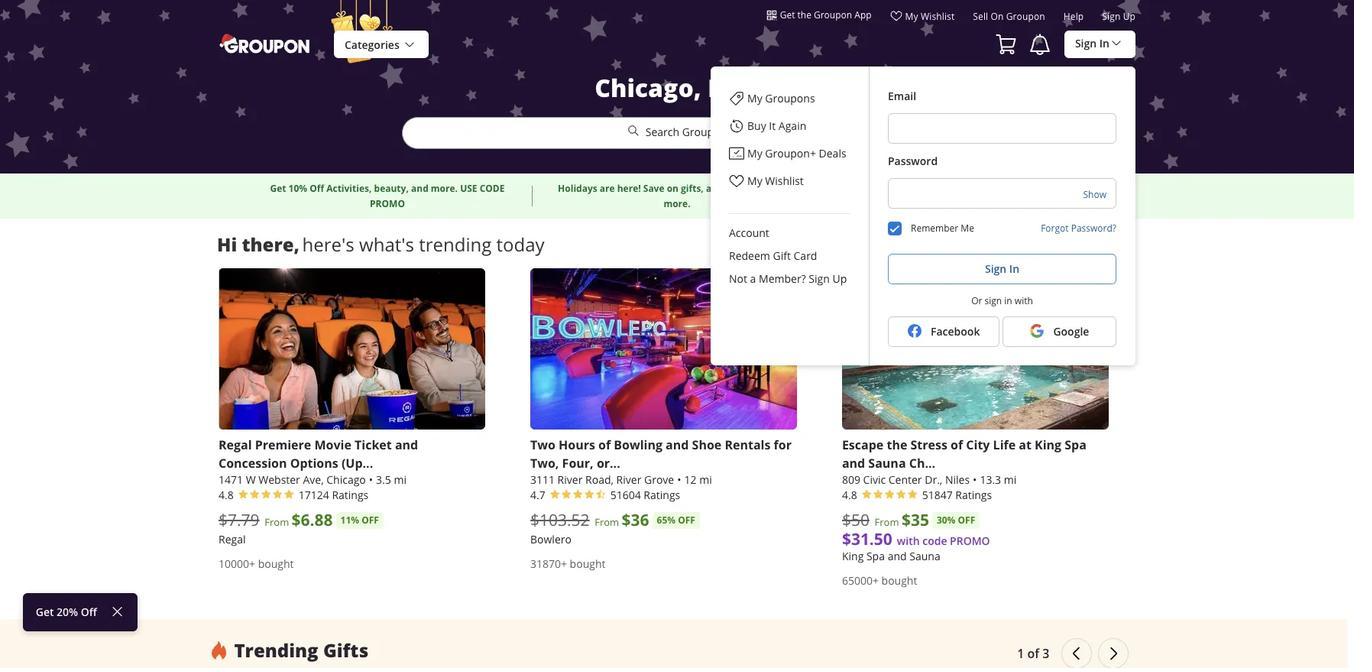 Task type: vqa. For each thing, say whether or not it's contained in the screenshot.
&
yes



Task type: locate. For each thing, give the bounding box(es) containing it.
up right help
[[1123, 10, 1136, 22]]

road,
[[586, 472, 614, 487]]

escape
[[842, 436, 884, 453]]

king right at
[[1035, 436, 1062, 453]]

groupon right search
[[682, 125, 727, 139]]

on inside the 'prep for thanksgiving! save on home decor, cleaning products, travel, florals & more.'
[[975, 182, 987, 195]]

my wishlist down my groupon+ deals link
[[748, 174, 804, 188]]

mi right 12
[[700, 472, 712, 487]]

get inside get 10% off activities, beauty, and more. use code promo
[[270, 182, 286, 195]]

mi inside regal premiere movie ticket and concession options (up... 1471 w webster ave, chicago • 3.5 mi
[[394, 472, 407, 487]]

save inside the 'prep for thanksgiving! save on home decor, cleaning products, travel, florals & more.'
[[952, 182, 973, 195]]

river up 51604
[[617, 472, 642, 487]]

4.8 down the 809
[[842, 488, 857, 502]]

get 10% off activities, beauty, and more. use code promo
[[270, 182, 505, 210]]

sell on groupon
[[973, 10, 1046, 22]]

10%
[[289, 182, 307, 195]]

the inside get the groupon app button
[[798, 8, 812, 21]]

0 horizontal spatial king
[[842, 549, 864, 563]]

off for 20%
[[81, 605, 97, 619]]

1 horizontal spatial more.
[[664, 197, 691, 210]]

groupon for the
[[814, 8, 853, 21]]

4.7
[[530, 488, 546, 502]]

0 horizontal spatial bought
[[258, 556, 294, 571]]

niles
[[946, 472, 970, 487]]

buy it again link
[[711, 112, 869, 140]]

2 off from the left
[[678, 514, 696, 527]]

4.8
[[219, 488, 234, 502], [842, 488, 857, 502]]

0 vertical spatial with
[[1015, 294, 1033, 307]]

of left '3'
[[1028, 645, 1040, 662]]

promo inside get 10% off activities, beauty, and more. use code promo
[[370, 197, 405, 210]]

0 horizontal spatial •
[[369, 472, 373, 487]]

groupon left app
[[814, 8, 853, 21]]

promo down 30% off
[[950, 533, 990, 548]]

prep for thanksgiving! save on home decor, cleaning products, travel, florals & more. link
[[841, 181, 1093, 211]]

0 horizontal spatial ratings
[[332, 488, 369, 502]]

0 horizontal spatial &
[[790, 182, 796, 195]]

off right "10%" at the left of the page
[[310, 182, 324, 195]]

1 horizontal spatial on
[[975, 182, 987, 195]]

0 horizontal spatial with
[[897, 533, 920, 548]]

from $36
[[595, 509, 649, 531]]

1 horizontal spatial groupon
[[814, 8, 853, 21]]

Password password field
[[888, 178, 1117, 209]]

0 horizontal spatial promo
[[370, 197, 405, 210]]

not
[[729, 271, 748, 286]]

the inside 'escape the stress of city life at king spa and sauna ch... 809 civic center dr., niles • 13.3 mi'
[[887, 436, 908, 453]]

my wishlist link down 'groupon+'
[[711, 167, 869, 195]]

0 vertical spatial sign in
[[1076, 36, 1110, 50]]

0 vertical spatial for
[[870, 182, 884, 195]]

on up florals
[[975, 182, 987, 195]]

& inside the holidays are here! save on gifts, activities, flowers & more.
[[790, 182, 796, 195]]

2 horizontal spatial get
[[780, 8, 795, 21]]

facebook button
[[888, 316, 1000, 347]]

sign in up or sign in with
[[985, 261, 1020, 276]]

ave,
[[303, 472, 324, 487]]

1 horizontal spatial off
[[310, 182, 324, 195]]

holidays
[[558, 182, 598, 195]]

1 vertical spatial wishlist
[[765, 174, 804, 188]]

for
[[870, 182, 884, 195], [774, 436, 792, 453]]

• inside two hours of bowling and shoe rentals for two, four, or... 3111 river road, river grove • 12 mi
[[677, 472, 681, 487]]

civic
[[863, 472, 886, 487]]

king inside 'escape the stress of city life at king spa and sauna ch... 809 civic center dr., niles • 13.3 mi'
[[1035, 436, 1062, 453]]

0 vertical spatial &
[[790, 182, 796, 195]]

wishlist down my groupon+ deals link
[[765, 174, 804, 188]]

1 horizontal spatial my wishlist
[[906, 10, 955, 22]]

& down the home
[[1004, 197, 1011, 210]]

get left 20% on the left bottom
[[36, 605, 54, 619]]

1 save from the left
[[643, 182, 665, 195]]

river
[[558, 472, 583, 487], [617, 472, 642, 487]]

2 regal from the top
[[219, 532, 246, 546]]

sign in button down sign up link
[[1065, 30, 1136, 58]]

get for get the groupon app
[[780, 8, 795, 21]]

0 horizontal spatial on
[[667, 182, 679, 195]]

off for $35
[[958, 514, 976, 527]]

with
[[1015, 294, 1033, 307], [897, 533, 920, 548]]

• left 3.5
[[369, 472, 373, 487]]

0 horizontal spatial from
[[265, 515, 289, 529]]

2 horizontal spatial from
[[875, 515, 899, 529]]

sign down card
[[809, 271, 830, 286]]

my wishlist link
[[890, 10, 955, 28], [711, 167, 869, 195]]

get the groupon app
[[780, 8, 872, 21]]

activities,
[[706, 182, 751, 195]]

ratings down grove
[[644, 488, 681, 502]]

1 vertical spatial my wishlist
[[748, 174, 804, 188]]

0 horizontal spatial the
[[798, 8, 812, 21]]

groupon up notifications inbox 'icon'
[[1007, 10, 1046, 22]]

trending
[[234, 637, 319, 663]]

more.
[[431, 182, 458, 195], [664, 197, 691, 210], [1013, 197, 1040, 210]]

sign
[[1103, 10, 1121, 22], [1076, 36, 1097, 50], [985, 261, 1007, 276], [809, 271, 830, 286]]

sell on groupon link
[[973, 10, 1046, 28]]

2 horizontal spatial more.
[[1013, 197, 1040, 210]]

for right rentals
[[774, 436, 792, 453]]

2 ratings from the left
[[644, 488, 681, 502]]

0 vertical spatial my wishlist
[[906, 10, 955, 22]]

and inside 'escape the stress of city life at king spa and sauna ch... 809 civic center dr., niles • 13.3 mi'
[[842, 455, 866, 472]]

for inside the 'prep for thanksgiving! save on home decor, cleaning products, travel, florals & more.'
[[870, 182, 884, 195]]

0 vertical spatial sign in button
[[1065, 30, 1136, 58]]

2 4.8 from the left
[[842, 488, 857, 502]]

from for $6.88
[[265, 515, 289, 529]]

1 horizontal spatial sauna
[[910, 549, 941, 563]]

from $6.88
[[265, 509, 333, 531]]

search
[[646, 125, 680, 139]]

1 vertical spatial promo
[[950, 533, 990, 548]]

groupon image
[[219, 32, 313, 54]]

center
[[889, 472, 922, 487]]

code
[[923, 533, 948, 548]]

today
[[497, 232, 545, 257]]

off inside get 10% off activities, beauty, and more. use code promo
[[310, 182, 324, 195]]

spa right at
[[1065, 436, 1087, 453]]

1 vertical spatial sign in button
[[888, 254, 1117, 284]]

& inside the 'prep for thanksgiving! save on home decor, cleaning products, travel, florals & more.'
[[1004, 197, 1011, 210]]

bought down $31.50 with code promo king spa and sauna
[[882, 573, 918, 588]]

forgot
[[1041, 222, 1069, 234]]

1 ratings from the left
[[332, 488, 369, 502]]

1 horizontal spatial 4.8
[[842, 488, 857, 502]]

for right prep
[[870, 182, 884, 195]]

gifts,
[[681, 182, 704, 195]]

1 vertical spatial get
[[270, 182, 286, 195]]

ratings down chicago
[[332, 488, 369, 502]]

1 horizontal spatial mi
[[700, 472, 712, 487]]

at
[[1019, 436, 1032, 453]]

0 vertical spatial get
[[780, 8, 795, 21]]

gift
[[773, 248, 791, 263]]

wishlist left sell
[[921, 10, 955, 22]]

1 horizontal spatial save
[[952, 182, 973, 195]]

redeem
[[729, 248, 770, 263]]

0 vertical spatial in
[[1100, 36, 1110, 50]]

1 horizontal spatial off
[[678, 514, 696, 527]]

2 horizontal spatial off
[[958, 514, 976, 527]]

sauna inside $31.50 with code promo king spa and sauna
[[910, 549, 941, 563]]

hi there, here's what's trending today
[[217, 232, 545, 257]]

and left shoe
[[666, 436, 689, 453]]

1 vertical spatial in
[[1010, 261, 1020, 276]]

not a member? sign up link
[[711, 268, 869, 290]]

off right 30%
[[958, 514, 976, 527]]

& right flowers
[[790, 182, 796, 195]]

1 off from the left
[[362, 514, 379, 527]]

1 • from the left
[[369, 472, 373, 487]]

1 horizontal spatial with
[[1015, 294, 1033, 307]]

and right beauty, at the top left
[[411, 182, 429, 195]]

4.8 down 1471
[[219, 488, 234, 502]]

regal for regal premiere movie ticket and concession options (up... 1471 w webster ave, chicago • 3.5 mi
[[219, 436, 252, 453]]

groupon inside button
[[814, 8, 853, 21]]

sign right help
[[1103, 10, 1121, 22]]

• left the '13.3'
[[973, 472, 977, 487]]

in down sign up link
[[1100, 36, 1110, 50]]

10000+ bought
[[219, 556, 294, 571]]

my right app
[[906, 10, 919, 22]]

0 horizontal spatial my wishlist link
[[711, 167, 869, 195]]

sign in down help link
[[1076, 36, 1110, 50]]

0 horizontal spatial of
[[599, 436, 611, 453]]

2 horizontal spatial ratings
[[956, 488, 992, 502]]

1 vertical spatial with
[[897, 533, 920, 548]]

12
[[685, 472, 697, 487]]

2 • from the left
[[677, 472, 681, 487]]

save for more.
[[643, 182, 665, 195]]

sauna down the code
[[910, 549, 941, 563]]

0 horizontal spatial sign in
[[985, 261, 1020, 276]]

get the groupon app button
[[767, 8, 872, 21]]

1 horizontal spatial my wishlist link
[[890, 10, 955, 28]]

1 vertical spatial regal
[[219, 532, 246, 546]]

more. left the "use"
[[431, 182, 458, 195]]

mi
[[394, 472, 407, 487], [700, 472, 712, 487], [1004, 472, 1017, 487]]

movie
[[315, 436, 352, 453]]

0 horizontal spatial 4.8
[[219, 488, 234, 502]]

1 horizontal spatial from
[[595, 515, 619, 529]]

0 vertical spatial promo
[[370, 197, 405, 210]]

1 vertical spatial &
[[1004, 197, 1011, 210]]

from left $35
[[875, 515, 899, 529]]

0 vertical spatial regal
[[219, 436, 252, 453]]

regal for regal
[[219, 532, 246, 546]]

1 horizontal spatial &
[[1004, 197, 1011, 210]]

1 horizontal spatial ratings
[[644, 488, 681, 502]]

holidays are here! save on gifts, activities, flowers & more. link
[[551, 181, 803, 211]]

bought right 10000+
[[258, 556, 294, 571]]

for inside two hours of bowling and shoe rentals for two, four, or... 3111 river road, river grove • 12 mi
[[774, 436, 792, 453]]

ticket
[[355, 436, 392, 453]]

1 vertical spatial the
[[887, 436, 908, 453]]

3.5
[[376, 472, 391, 487]]

use
[[460, 182, 477, 195]]

1 vertical spatial spa
[[867, 549, 885, 563]]

0 horizontal spatial groupon
[[682, 125, 727, 139]]

save right here!
[[643, 182, 665, 195]]

in up in
[[1010, 261, 1020, 276]]

get inside button
[[780, 8, 795, 21]]

with down from $35
[[897, 533, 920, 548]]

1 vertical spatial up
[[833, 271, 847, 286]]

0 vertical spatial wishlist
[[921, 10, 955, 22]]

1 vertical spatial off
[[81, 605, 97, 619]]

from inside from $35
[[875, 515, 899, 529]]

1 horizontal spatial in
[[1100, 36, 1110, 50]]

off for 10%
[[310, 182, 324, 195]]

and up the 809
[[842, 455, 866, 472]]

city
[[967, 436, 990, 453]]

3 ratings from the left
[[956, 488, 992, 502]]

more. down the gifts,
[[664, 197, 691, 210]]

1 vertical spatial sauna
[[910, 549, 941, 563]]

promo down beauty, at the top left
[[370, 197, 405, 210]]

0 horizontal spatial up
[[833, 271, 847, 286]]

1 horizontal spatial spa
[[1065, 436, 1087, 453]]

with right in
[[1015, 294, 1033, 307]]

0 vertical spatial sauna
[[869, 455, 906, 472]]

2 save from the left
[[952, 182, 973, 195]]

0 vertical spatial off
[[310, 182, 324, 195]]

31870+ bought
[[530, 556, 606, 571]]

up down redeem gift card link
[[833, 271, 847, 286]]

w
[[246, 472, 256, 487]]

mi right 3.5
[[394, 472, 407, 487]]

chicago,
[[595, 71, 702, 104]]

spa up 65000+ bought
[[867, 549, 885, 563]]

the left stress at the right bottom
[[887, 436, 908, 453]]

get left app
[[780, 8, 795, 21]]

premiere
[[255, 436, 311, 453]]

the left app
[[798, 8, 812, 21]]

0 horizontal spatial river
[[558, 472, 583, 487]]

3 mi from the left
[[1004, 472, 1017, 487]]

2 mi from the left
[[700, 472, 712, 487]]

save for travel,
[[952, 182, 973, 195]]

google
[[1054, 324, 1090, 339]]

off right 20% on the left bottom
[[81, 605, 97, 619]]

1 mi from the left
[[394, 472, 407, 487]]

escape the stress of city life at king spa and sauna ch... 809 civic center dr., niles • 13.3 mi
[[842, 436, 1087, 487]]

1 horizontal spatial promo
[[950, 533, 990, 548]]

grove
[[644, 472, 674, 487]]

prep for thanksgiving! save on home decor, cleaning products, travel, florals & more.
[[847, 182, 1087, 210]]

sign up
[[1103, 10, 1136, 22]]

0 horizontal spatial save
[[643, 182, 665, 195]]

bought right 31870+
[[570, 556, 606, 571]]

on inside the holidays are here! save on gifts, activities, flowers & more.
[[667, 182, 679, 195]]

get left "10%" at the left of the page
[[270, 182, 286, 195]]

• inside regal premiere movie ticket and concession options (up... 1471 w webster ave, chicago • 3.5 mi
[[369, 472, 373, 487]]

my groupons
[[748, 91, 815, 105]]

and up 65000+ bought
[[888, 549, 907, 563]]

2 horizontal spatial groupon
[[1007, 10, 1046, 22]]

Search Groupon search field
[[402, 117, 953, 149]]

forgot password? link
[[1041, 222, 1117, 234]]

from inside "from $36"
[[595, 515, 619, 529]]

3 off from the left
[[958, 514, 976, 527]]

in
[[1005, 294, 1013, 307]]

10000+
[[219, 556, 255, 571]]

ratings down niles
[[956, 488, 992, 502]]

1 vertical spatial king
[[842, 549, 864, 563]]

1 horizontal spatial sign in
[[1076, 36, 1110, 50]]

sign in button up or sign in with
[[888, 254, 1117, 284]]

1 horizontal spatial king
[[1035, 436, 1062, 453]]

3 • from the left
[[973, 472, 977, 487]]

off
[[362, 514, 379, 527], [678, 514, 696, 527], [958, 514, 976, 527]]

0 vertical spatial the
[[798, 8, 812, 21]]

mi right the '13.3'
[[1004, 472, 1017, 487]]

on right sell
[[991, 10, 1004, 22]]

regal up "concession"
[[219, 436, 252, 453]]

3 from from the left
[[875, 515, 899, 529]]

0 vertical spatial up
[[1123, 10, 1136, 22]]

1 horizontal spatial get
[[270, 182, 286, 195]]

my up buy on the right top of the page
[[748, 91, 763, 105]]

0 horizontal spatial spa
[[867, 549, 885, 563]]

51604 ratings
[[611, 488, 681, 502]]

0 horizontal spatial in
[[1010, 261, 1020, 276]]

1 horizontal spatial of
[[951, 436, 963, 453]]

more. down the decor, at the top right of page
[[1013, 197, 1040, 210]]

1 vertical spatial sign in
[[985, 261, 1020, 276]]

ratings for $6.88
[[332, 488, 369, 502]]

in
[[1100, 36, 1110, 50], [1010, 261, 1020, 276]]

notifications inbox image
[[1028, 32, 1053, 57]]

1 horizontal spatial •
[[677, 472, 681, 487]]

regal down $7.79
[[219, 532, 246, 546]]

from left $36
[[595, 515, 619, 529]]

river down "four,"
[[558, 472, 583, 487]]

from $35
[[875, 509, 929, 531]]

1 horizontal spatial up
[[1123, 10, 1136, 22]]

help
[[1064, 10, 1084, 22]]

0 horizontal spatial off
[[362, 514, 379, 527]]

0 horizontal spatial off
[[81, 605, 97, 619]]

life
[[993, 436, 1016, 453]]

sign down help link
[[1076, 36, 1097, 50]]

from inside from $6.88
[[265, 515, 289, 529]]

1 from from the left
[[265, 515, 289, 529]]

my wishlist link left sell
[[890, 10, 955, 28]]

of up 'or...'
[[599, 436, 611, 453]]

from left $6.88
[[265, 515, 289, 529]]

0 horizontal spatial more.
[[431, 182, 458, 195]]

1 regal from the top
[[219, 436, 252, 453]]

buy
[[748, 118, 767, 133]]

off right 11%
[[362, 514, 379, 527]]

2 from from the left
[[595, 515, 619, 529]]

of left the city
[[951, 436, 963, 453]]

my wishlist left sell
[[906, 10, 955, 22]]

1 4.8 from the left
[[219, 488, 234, 502]]

groupon inside search field
[[682, 125, 727, 139]]

17124 ratings
[[299, 488, 369, 502]]

Search Groupon search field
[[402, 71, 953, 174]]

off right 65%
[[678, 514, 696, 527]]

on left the gifts,
[[667, 182, 679, 195]]

0 horizontal spatial wishlist
[[765, 174, 804, 188]]

or...
[[597, 455, 621, 472]]

sauna up civic
[[869, 455, 906, 472]]

2 horizontal spatial •
[[973, 472, 977, 487]]

save up travel,
[[952, 182, 973, 195]]

regal inside regal premiere movie ticket and concession options (up... 1471 w webster ave, chicago • 3.5 mi
[[219, 436, 252, 453]]

2 vertical spatial get
[[36, 605, 54, 619]]

1
[[1018, 645, 1025, 662]]

Email email field
[[888, 113, 1117, 144]]

king up 65000+
[[842, 549, 864, 563]]

• left 12
[[677, 472, 681, 487]]

0 horizontal spatial for
[[774, 436, 792, 453]]

0 horizontal spatial get
[[36, 605, 54, 619]]

1 horizontal spatial the
[[887, 436, 908, 453]]

save inside the holidays are here! save on gifts, activities, flowers & more.
[[643, 182, 665, 195]]

dr.,
[[925, 472, 943, 487]]

of
[[599, 436, 611, 453], [951, 436, 963, 453], [1028, 645, 1040, 662]]

1 horizontal spatial for
[[870, 182, 884, 195]]

holidays are here! save on gifts, activities, flowers & more.
[[558, 182, 796, 210]]

1 horizontal spatial bought
[[570, 556, 606, 571]]

and right ticket
[[395, 436, 418, 453]]

0 vertical spatial spa
[[1065, 436, 1087, 453]]

1 horizontal spatial river
[[617, 472, 642, 487]]

sign
[[985, 294, 1002, 307]]



Task type: describe. For each thing, give the bounding box(es) containing it.
my down my groupon+ deals link
[[748, 174, 763, 188]]

activities,
[[327, 182, 372, 195]]

on for holidays are here! save on gifts, activities, flowers & more.
[[667, 182, 679, 195]]

florals
[[972, 197, 1001, 210]]

sign up link
[[1103, 10, 1136, 28]]

more. inside the 'prep for thanksgiving! save on home decor, cleaning products, travel, florals & more.'
[[1013, 197, 1040, 210]]

ratings for $35
[[956, 488, 992, 502]]

account
[[729, 226, 770, 240]]

webster
[[259, 472, 300, 487]]

password?
[[1072, 222, 1117, 234]]

mi inside 'escape the stress of city life at king spa and sauna ch... 809 civic center dr., niles • 13.3 mi'
[[1004, 472, 1017, 487]]

shoe
[[692, 436, 722, 453]]

1 horizontal spatial wishlist
[[921, 10, 955, 22]]

member?
[[759, 271, 806, 286]]

chicago, il button
[[595, 71, 760, 105]]

chicago
[[327, 472, 366, 487]]

off for $36
[[678, 514, 696, 527]]

17124
[[299, 488, 329, 502]]

and inside regal premiere movie ticket and concession options (up... 1471 w webster ave, chicago • 3.5 mi
[[395, 436, 418, 453]]

13.3
[[980, 472, 1002, 487]]

google button
[[1003, 316, 1117, 347]]

from for $35
[[875, 515, 899, 529]]

0 horizontal spatial my wishlist
[[748, 174, 804, 188]]

51847 ratings
[[922, 488, 992, 502]]

travel,
[[940, 197, 970, 210]]

the for escape
[[887, 436, 908, 453]]

remember
[[911, 222, 959, 234]]

email
[[888, 89, 917, 103]]

$31.50 with code promo king spa and sauna
[[842, 528, 990, 563]]

help link
[[1064, 10, 1084, 28]]

65000+ bought
[[842, 573, 918, 588]]

sauna inside 'escape the stress of city life at king spa and sauna ch... 809 civic center dr., niles • 13.3 mi'
[[869, 455, 906, 472]]

sign up the sign
[[985, 261, 1007, 276]]

what's
[[359, 232, 414, 257]]

decor,
[[1018, 182, 1046, 195]]

il
[[708, 71, 731, 104]]

app
[[855, 8, 872, 21]]

spa inside 'escape the stress of city life at king spa and sauna ch... 809 civic center dr., niles • 13.3 mi'
[[1065, 436, 1087, 453]]

spa inside $31.50 with code promo king spa and sauna
[[867, 549, 885, 563]]

hours
[[559, 436, 595, 453]]

stress
[[911, 436, 948, 453]]

there,
[[242, 232, 300, 257]]

get for get 20% off
[[36, 605, 54, 619]]

get 20% off
[[36, 605, 97, 619]]

$7.79
[[219, 509, 260, 530]]

65%
[[657, 514, 676, 527]]

4.8 for $35
[[842, 488, 857, 502]]

bowling
[[614, 436, 663, 453]]

and inside two hours of bowling and shoe rentals for two, four, or... 3111 river road, river grove • 12 mi
[[666, 436, 689, 453]]

on for prep for thanksgiving! save on home decor, cleaning products, travel, florals & more.
[[975, 182, 987, 195]]

king inside $31.50 with code promo king spa and sauna
[[842, 549, 864, 563]]

65000+
[[842, 573, 879, 588]]

thanksgiving!
[[886, 182, 949, 195]]

51847
[[922, 488, 953, 502]]

$35
[[902, 509, 929, 531]]

bowlero
[[530, 532, 572, 546]]

account link
[[711, 222, 869, 245]]

(up...
[[342, 455, 373, 472]]

65% off
[[657, 514, 696, 527]]

groupon for on
[[1007, 10, 1046, 22]]

and inside $31.50 with code promo king spa and sauna
[[888, 549, 907, 563]]

or
[[972, 294, 983, 307]]

products,
[[894, 197, 938, 210]]

options
[[290, 455, 338, 472]]

groupon+
[[765, 146, 816, 161]]

3
[[1043, 645, 1050, 662]]

1 vertical spatial my wishlist link
[[711, 167, 869, 195]]

concession
[[219, 455, 287, 472]]

two
[[530, 436, 556, 453]]

home
[[989, 182, 1015, 195]]

more. inside get 10% off activities, beauty, and more. use code promo
[[431, 182, 458, 195]]

not a member? sign up
[[729, 271, 847, 286]]

hi
[[217, 232, 237, 257]]

here's
[[302, 232, 355, 257]]

$50
[[842, 509, 870, 530]]

redeem gift card link
[[711, 245, 869, 268]]

forgot password?
[[1041, 222, 1117, 234]]

51604
[[611, 488, 641, 502]]

11% off
[[341, 514, 379, 527]]

and inside get 10% off activities, beauty, and more. use code promo
[[411, 182, 429, 195]]

1471
[[219, 472, 243, 487]]

show
[[1084, 188, 1107, 200]]

trending
[[419, 232, 492, 257]]

from for $36
[[595, 515, 619, 529]]

groupons
[[765, 91, 815, 105]]

facebook
[[931, 324, 980, 339]]

get for get 10% off activities, beauty, and more. use code promo
[[270, 182, 286, 195]]

redeem gift card
[[729, 248, 818, 263]]

2 horizontal spatial bought
[[882, 573, 918, 588]]

cleaning
[[1049, 182, 1087, 195]]

prep
[[847, 182, 868, 195]]

show button
[[1084, 187, 1107, 201]]

beauty,
[[374, 182, 409, 195]]

2 horizontal spatial on
[[991, 10, 1004, 22]]

two hours of bowling and shoe rentals for two, four, or... 3111 river road, river grove • 12 mi
[[530, 436, 792, 487]]

mi inside two hours of bowling and shoe rentals for two, four, or... 3111 river road, river grove • 12 mi
[[700, 472, 712, 487]]

the for get
[[798, 8, 812, 21]]

• inside 'escape the stress of city life at king spa and sauna ch... 809 civic center dr., niles • 13.3 mi'
[[973, 472, 977, 487]]

2 river from the left
[[617, 472, 642, 487]]

deals
[[819, 146, 847, 161]]

of inside two hours of bowling and shoe rentals for two, four, or... 3111 river road, river grove • 12 mi
[[599, 436, 611, 453]]

remember me
[[911, 222, 975, 234]]

2 horizontal spatial of
[[1028, 645, 1040, 662]]

0 vertical spatial my wishlist link
[[890, 10, 955, 28]]

two,
[[530, 455, 559, 472]]

off for $6.88
[[362, 514, 379, 527]]

4.8 for $6.88
[[219, 488, 234, 502]]

my down buy on the right top of the page
[[748, 146, 763, 161]]

promo inside $31.50 with code promo king spa and sauna
[[950, 533, 990, 548]]

trending gifts
[[234, 637, 369, 663]]

1 river from the left
[[558, 472, 583, 487]]

more. inside the holidays are here! save on gifts, activities, flowers & more.
[[664, 197, 691, 210]]

it
[[769, 118, 776, 133]]

with inside $31.50 with code promo king spa and sauna
[[897, 533, 920, 548]]

bought for $36
[[570, 556, 606, 571]]

ratings for $36
[[644, 488, 681, 502]]

four,
[[562, 455, 594, 472]]

here!
[[617, 182, 641, 195]]

$6.88
[[292, 509, 333, 531]]

$103.52
[[530, 509, 590, 530]]

bought for $6.88
[[258, 556, 294, 571]]

gifts
[[323, 637, 369, 663]]

30% off
[[937, 514, 976, 527]]

of inside 'escape the stress of city life at king spa and sauna ch... 809 civic center dr., niles • 13.3 mi'
[[951, 436, 963, 453]]



